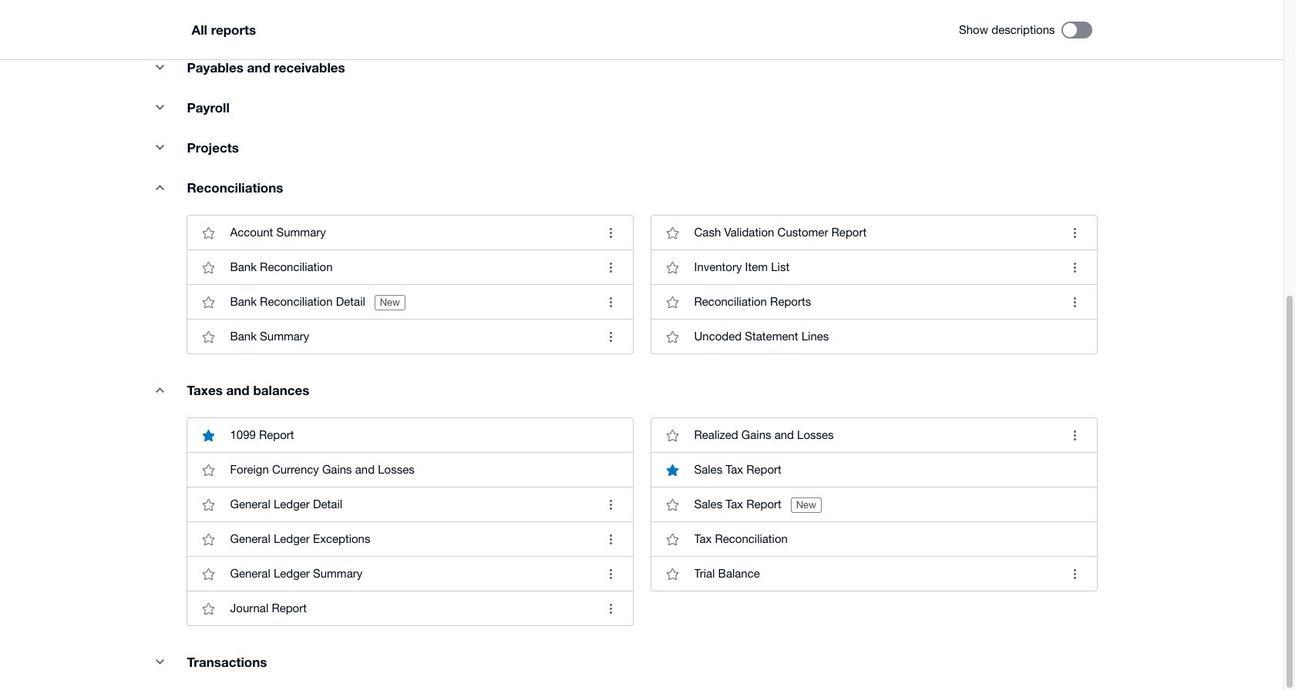 Task type: describe. For each thing, give the bounding box(es) containing it.
3 more options image from the top
[[1060, 559, 1091, 590]]

1 more options image from the top
[[1060, 287, 1091, 318]]

2 more options image from the top
[[1060, 420, 1091, 451]]

1 favorite image from the top
[[193, 218, 224, 248]]

remove favorite image
[[193, 420, 224, 451]]

2 favorite image from the top
[[193, 490, 224, 521]]

1 favorite image from the top
[[193, 252, 224, 283]]

3 favorite image from the top
[[193, 322, 224, 353]]

2 collapse report group image from the top
[[145, 132, 175, 163]]

6 favorite image from the top
[[193, 559, 224, 590]]



Task type: locate. For each thing, give the bounding box(es) containing it.
1 vertical spatial collapse report group image
[[145, 132, 175, 163]]

0 vertical spatial favorite image
[[193, 252, 224, 283]]

0 vertical spatial more options image
[[1060, 287, 1091, 318]]

more options image
[[1060, 287, 1091, 318], [1060, 420, 1091, 451], [1060, 559, 1091, 590]]

1 more options image from the top
[[1060, 218, 1091, 248]]

0 vertical spatial more options image
[[1060, 218, 1091, 248]]

expand report group image
[[145, 172, 175, 203], [145, 375, 175, 406]]

expand report group image for 2nd more options image from the bottom of the page
[[145, 172, 175, 203]]

collapse report group image
[[145, 92, 175, 123]]

expand report group image for 2nd more options icon from the bottom of the page
[[145, 375, 175, 406]]

1 collapse report group image from the top
[[145, 52, 175, 83]]

favorite image
[[193, 252, 224, 283], [193, 490, 224, 521]]

1 vertical spatial more options image
[[1060, 252, 1091, 283]]

0 vertical spatial expand report group image
[[145, 172, 175, 203]]

collapse report group image
[[145, 52, 175, 83], [145, 132, 175, 163], [145, 647, 175, 678]]

more options image
[[1060, 218, 1091, 248], [1060, 252, 1091, 283]]

0 vertical spatial collapse report group image
[[145, 52, 175, 83]]

3 collapse report group image from the top
[[145, 647, 175, 678]]

2 vertical spatial collapse report group image
[[145, 647, 175, 678]]

7 favorite image from the top
[[193, 594, 224, 625]]

2 favorite image from the top
[[193, 287, 224, 318]]

favorite image
[[193, 218, 224, 248], [193, 287, 224, 318], [193, 322, 224, 353], [193, 455, 224, 486], [193, 524, 224, 555], [193, 559, 224, 590], [193, 594, 224, 625]]

5 favorite image from the top
[[193, 524, 224, 555]]

2 more options image from the top
[[1060, 252, 1091, 283]]

1 vertical spatial more options image
[[1060, 420, 1091, 451]]

2 vertical spatial more options image
[[1060, 559, 1091, 590]]

1 expand report group image from the top
[[145, 172, 175, 203]]

4 favorite image from the top
[[193, 455, 224, 486]]

2 expand report group image from the top
[[145, 375, 175, 406]]

1 vertical spatial expand report group image
[[145, 375, 175, 406]]

1 vertical spatial favorite image
[[193, 490, 224, 521]]



Task type: vqa. For each thing, say whether or not it's contained in the screenshot.
Remove Favorite icon to the right
no



